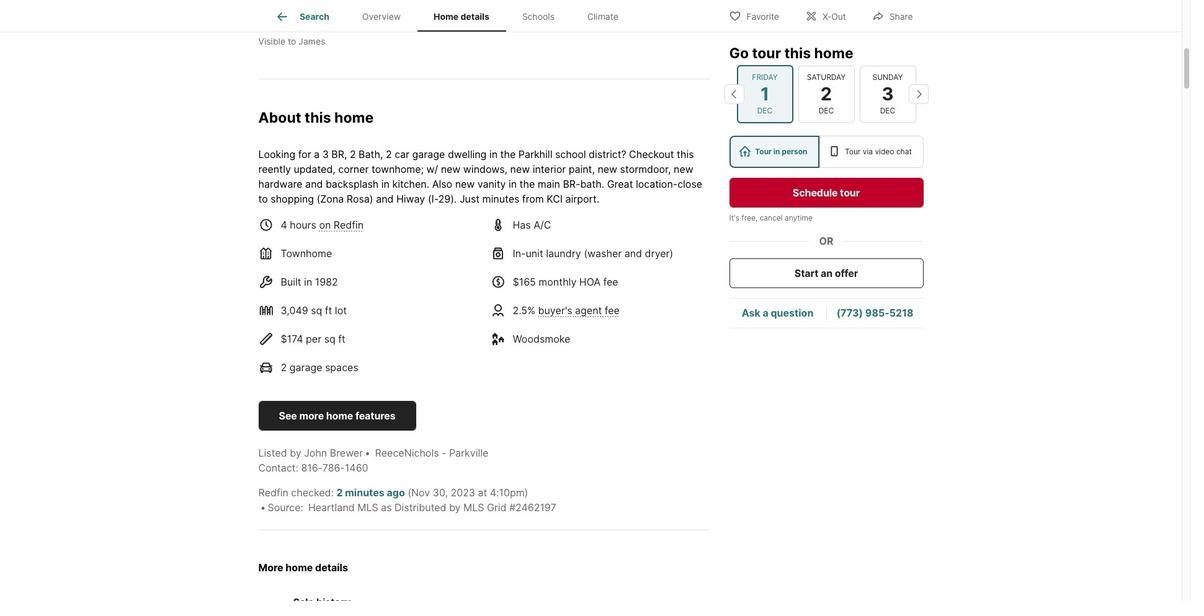 Task type: vqa. For each thing, say whether or not it's contained in the screenshot.
Start an offer BUTTON
yes



Task type: describe. For each thing, give the bounding box(es) containing it.
home details
[[434, 11, 489, 22]]

1 vertical spatial the
[[520, 178, 535, 190]]

fee for $165 monthly hoa fee
[[603, 276, 618, 288]]

fee for 2.5% buyer's agent fee
[[605, 305, 620, 317]]

buyer's agent fee link
[[538, 305, 620, 317]]

ask a question
[[742, 307, 813, 320]]

bath.
[[580, 178, 604, 190]]

in-unit laundry (washer and dryer)
[[513, 247, 673, 260]]

share button
[[862, 3, 923, 28]]

go
[[729, 45, 749, 62]]

search link
[[275, 9, 329, 24]]

visible
[[258, 36, 285, 47]]

a inside looking for a 3 br, 2 bath, 2 car garage dwelling in the parkhill school district?  checkout this reently updated, corner townhome; w/ new windows, new interior paint, new stormdoor, new hardware and backsplash in kitchen. also new vanity in the main br-bath. great location-close to shopping (zona rosa) and hiway (i-29). just minutes from kci airport.
[[314, 148, 320, 161]]

$174 per sq ft
[[281, 333, 345, 345]]

30,
[[433, 487, 448, 499]]

saturday 2 dec
[[807, 72, 846, 115]]

to inside looking for a 3 br, 2 bath, 2 car garage dwelling in the parkhill school district?  checkout this reently updated, corner townhome; w/ new windows, new interior paint, new stormdoor, new hardware and backsplash in kitchen. also new vanity in the main br-bath. great location-close to shopping (zona rosa) and hiway (i-29). just minutes from kci airport.
[[258, 193, 268, 205]]

distributed
[[395, 502, 446, 514]]

29).
[[438, 193, 457, 205]]

2 right br,
[[350, 148, 356, 161]]

3 inside looking for a 3 br, 2 bath, 2 car garage dwelling in the parkhill school district?  checkout this reently updated, corner townhome; w/ new windows, new interior paint, new stormdoor, new hardware and backsplash in kitchen. also new vanity in the main br-bath. great location-close to shopping (zona rosa) and hiway (i-29). just minutes from kci airport.
[[322, 148, 329, 161]]

2 inside redfin checked: 2 minutes ago (nov 30, 2023 at 4:10pm) • source: heartland mls as distributed by mls grid # 2462197
[[337, 487, 343, 499]]

start an offer button
[[729, 259, 923, 288]]

schedule tour
[[793, 187, 860, 199]]

hoa
[[579, 276, 601, 288]]

checked:
[[291, 487, 334, 499]]

backsplash
[[326, 178, 379, 190]]

schools tab
[[506, 2, 571, 32]]

this inside looking for a 3 br, 2 bath, 2 car garage dwelling in the parkhill school district?  checkout this reently updated, corner townhome; w/ new windows, new interior paint, new stormdoor, new hardware and backsplash in kitchen. also new vanity in the main br-bath. great location-close to shopping (zona rosa) and hiway (i-29). just minutes from kci airport.
[[677, 148, 694, 161]]

tour in person
[[755, 147, 807, 156]]

2 inside saturday 2 dec
[[821, 83, 832, 105]]

minutes inside looking for a 3 br, 2 bath, 2 car garage dwelling in the parkhill school district?  checkout this reently updated, corner townhome; w/ new windows, new interior paint, new stormdoor, new hardware and backsplash in kitchen. also new vanity in the main br-bath. great location-close to shopping (zona rosa) and hiway (i-29). just minutes from kci airport.
[[482, 193, 519, 205]]

previous image
[[724, 84, 744, 104]]

friday
[[752, 72, 778, 82]]

overview tab
[[346, 2, 417, 32]]

more home details
[[258, 562, 348, 574]]

main
[[538, 178, 560, 190]]

airport.
[[565, 193, 599, 205]]

on
[[319, 219, 331, 231]]

laundry
[[546, 247, 581, 260]]

4
[[281, 219, 287, 231]]

it's
[[729, 213, 739, 223]]

cancel
[[760, 213, 783, 223]]

brewer
[[330, 447, 363, 460]]

786-
[[322, 462, 345, 474]]

4 hours on redfin
[[281, 219, 364, 231]]

favorite button
[[719, 3, 790, 28]]

home details tab
[[417, 2, 506, 32]]

0 vertical spatial •
[[365, 447, 370, 460]]

checkout
[[629, 148, 674, 161]]

heartland
[[308, 502, 355, 514]]

vanity
[[478, 178, 506, 190]]

see more home features button
[[258, 401, 416, 431]]

0 vertical spatial redfin
[[334, 219, 364, 231]]

close
[[677, 178, 702, 190]]

hours
[[290, 219, 316, 231]]

tour in person option
[[729, 136, 820, 168]]

tab list containing search
[[258, 0, 645, 32]]

search
[[300, 11, 329, 22]]

out
[[831, 11, 846, 21]]

parkville
[[449, 447, 488, 460]]

2 down $174
[[281, 362, 287, 374]]

tour for tour in person
[[755, 147, 772, 156]]

via
[[863, 147, 873, 156]]

minutes inside redfin checked: 2 minutes ago (nov 30, 2023 at 4:10pm) • source: heartland mls as distributed by mls grid # 2462197
[[345, 487, 384, 499]]

overview
[[362, 11, 401, 22]]

dec for 2
[[819, 106, 834, 115]]

by inside redfin checked: 2 minutes ago (nov 30, 2023 at 4:10pm) • source: heartland mls as distributed by mls grid # 2462197
[[449, 502, 461, 514]]

2 left car
[[386, 148, 392, 161]]

4:10pm)
[[490, 487, 528, 499]]

$165 monthly hoa fee
[[513, 276, 618, 288]]

details inside tab
[[461, 11, 489, 22]]

looking
[[258, 148, 295, 161]]

at
[[478, 487, 487, 499]]

video
[[875, 147, 894, 156]]

about this home
[[258, 109, 374, 127]]

townhome
[[281, 247, 332, 260]]

dwelling
[[448, 148, 487, 161]]

share
[[889, 11, 913, 21]]

in up windows,
[[489, 148, 498, 161]]

2 mls from the left
[[463, 502, 484, 514]]

(773)
[[836, 307, 863, 320]]

0 horizontal spatial by
[[290, 447, 301, 460]]

climate tab
[[571, 2, 635, 32]]

1 vertical spatial sq
[[324, 333, 335, 345]]

in down townhome;
[[381, 178, 390, 190]]

visible to james
[[258, 36, 325, 47]]

-
[[442, 447, 446, 460]]

• inside redfin checked: 2 minutes ago (nov 30, 2023 at 4:10pm) • source: heartland mls as distributed by mls grid # 2462197
[[260, 502, 266, 514]]

1982
[[315, 276, 338, 288]]

$174
[[281, 333, 303, 345]]

0 horizontal spatial and
[[305, 178, 323, 190]]

saturday
[[807, 72, 846, 82]]

shopping
[[271, 193, 314, 205]]

district?
[[589, 148, 626, 161]]

in inside option
[[773, 147, 780, 156]]

2462197
[[516, 502, 556, 514]]

schedule tour button
[[729, 178, 923, 208]]

climate
[[587, 11, 618, 22]]

about
[[258, 109, 301, 127]]

garage inside looking for a 3 br, 2 bath, 2 car garage dwelling in the parkhill school district?  checkout this reently updated, corner townhome; w/ new windows, new interior paint, new stormdoor, new hardware and backsplash in kitchen. also new vanity in the main br-bath. great location-close to shopping (zona rosa) and hiway (i-29). just minutes from kci airport.
[[412, 148, 445, 161]]

reently
[[258, 163, 291, 175]]

tour for go
[[752, 45, 781, 62]]

interior
[[533, 163, 566, 175]]

john
[[304, 447, 327, 460]]

(nov
[[408, 487, 430, 499]]

start an offer
[[795, 267, 858, 280]]

x-out button
[[795, 3, 857, 28]]

0 horizontal spatial this
[[305, 109, 331, 127]]

hiway
[[396, 193, 425, 205]]

lot
[[335, 305, 347, 317]]

contact: 816-786-1460
[[258, 462, 368, 474]]



Task type: locate. For each thing, give the bounding box(es) containing it.
1 horizontal spatial •
[[365, 447, 370, 460]]

1 dec from the left
[[757, 106, 772, 115]]

1 horizontal spatial minutes
[[482, 193, 519, 205]]

and right rosa)
[[376, 193, 394, 205]]

garage down $174 per sq ft
[[289, 362, 322, 374]]

redfin right on
[[334, 219, 364, 231]]

per
[[306, 333, 321, 345]]

0 horizontal spatial dec
[[757, 106, 772, 115]]

dec inside friday 1 dec
[[757, 106, 772, 115]]

(zona
[[317, 193, 344, 205]]

dryer)
[[645, 247, 673, 260]]

tour via video chat option
[[820, 136, 923, 168]]

0 vertical spatial minutes
[[482, 193, 519, 205]]

0 horizontal spatial redfin
[[258, 487, 288, 499]]

1 horizontal spatial tour
[[840, 187, 860, 199]]

1 horizontal spatial sq
[[324, 333, 335, 345]]

3 left br,
[[322, 148, 329, 161]]

(773) 985-5218 link
[[836, 307, 914, 320]]

dec inside sunday 3 dec
[[880, 106, 895, 115]]

1 horizontal spatial dec
[[819, 106, 834, 115]]

1 horizontal spatial tour
[[845, 147, 861, 156]]

has
[[513, 219, 531, 231]]

offer
[[835, 267, 858, 280]]

0 vertical spatial garage
[[412, 148, 445, 161]]

2 down saturday
[[821, 83, 832, 105]]

question
[[771, 307, 813, 320]]

mls down at
[[463, 502, 484, 514]]

sq right per
[[324, 333, 335, 345]]

mls
[[357, 502, 378, 514], [463, 502, 484, 514]]

chat
[[896, 147, 912, 156]]

by left john
[[290, 447, 301, 460]]

this right about
[[305, 109, 331, 127]]

2
[[821, 83, 832, 105], [350, 148, 356, 161], [386, 148, 392, 161], [281, 362, 287, 374], [337, 487, 343, 499]]

in right built
[[304, 276, 312, 288]]

0 horizontal spatial 3
[[322, 148, 329, 161]]

to
[[288, 36, 296, 47], [258, 193, 268, 205]]

just
[[460, 193, 480, 205]]

2 up heartland on the bottom
[[337, 487, 343, 499]]

in right vanity at left top
[[509, 178, 517, 190]]

list box containing tour in person
[[729, 136, 923, 168]]

home
[[814, 45, 853, 62], [334, 109, 374, 127], [326, 410, 353, 422], [286, 562, 313, 574]]

tour inside schedule tour button
[[840, 187, 860, 199]]

0 horizontal spatial to
[[258, 193, 268, 205]]

• left source:
[[260, 502, 266, 514]]

2 horizontal spatial and
[[624, 247, 642, 260]]

0 horizontal spatial tour
[[755, 147, 772, 156]]

schedule
[[793, 187, 838, 199]]

0 horizontal spatial mls
[[357, 502, 378, 514]]

3 inside sunday 3 dec
[[882, 83, 894, 105]]

details down heartland on the bottom
[[315, 562, 348, 574]]

1 vertical spatial fee
[[605, 305, 620, 317]]

1 vertical spatial and
[[376, 193, 394, 205]]

2 horizontal spatial this
[[784, 45, 811, 62]]

• up 1460
[[365, 447, 370, 460]]

0 horizontal spatial a
[[314, 148, 320, 161]]

more
[[258, 562, 283, 574]]

spaces
[[325, 362, 358, 374]]

see
[[279, 410, 297, 422]]

on redfin link
[[319, 219, 364, 231]]

#
[[509, 502, 516, 514]]

tour for schedule
[[840, 187, 860, 199]]

dec down saturday
[[819, 106, 834, 115]]

sq
[[311, 305, 322, 317], [324, 333, 335, 345]]

great
[[607, 178, 633, 190]]

0 horizontal spatial ft
[[325, 305, 332, 317]]

a right ask
[[763, 307, 768, 320]]

0 vertical spatial by
[[290, 447, 301, 460]]

0 horizontal spatial the
[[500, 148, 516, 161]]

2.5%
[[513, 305, 535, 317]]

1 tour from the left
[[755, 147, 772, 156]]

school
[[555, 148, 586, 161]]

grid
[[487, 502, 506, 514]]

1 vertical spatial 3
[[322, 148, 329, 161]]

home inside see more home features "button"
[[326, 410, 353, 422]]

minutes down 1460
[[345, 487, 384, 499]]

3 down sunday at the right of the page
[[882, 83, 894, 105]]

1 horizontal spatial by
[[449, 502, 461, 514]]

3,049 sq ft lot
[[281, 305, 347, 317]]

0 horizontal spatial •
[[260, 502, 266, 514]]

1 vertical spatial details
[[315, 562, 348, 574]]

1 horizontal spatial 3
[[882, 83, 894, 105]]

dec for 1
[[757, 106, 772, 115]]

new
[[441, 163, 461, 175], [510, 163, 530, 175], [598, 163, 617, 175], [674, 163, 693, 175], [455, 178, 475, 190]]

go tour this home
[[729, 45, 853, 62]]

kitchen.
[[392, 178, 429, 190]]

1 vertical spatial redfin
[[258, 487, 288, 499]]

minutes down vanity at left top
[[482, 193, 519, 205]]

home
[[434, 11, 459, 22]]

2 horizontal spatial dec
[[880, 106, 895, 115]]

anytime
[[785, 213, 813, 223]]

2023
[[451, 487, 475, 499]]

tour left person at the right
[[755, 147, 772, 156]]

$165
[[513, 276, 536, 288]]

1 vertical spatial to
[[258, 193, 268, 205]]

2 garage spaces
[[281, 362, 358, 374]]

1 horizontal spatial garage
[[412, 148, 445, 161]]

tour for tour via video chat
[[845, 147, 861, 156]]

monthly
[[539, 276, 576, 288]]

ago
[[387, 487, 405, 499]]

the up windows,
[[500, 148, 516, 161]]

0 vertical spatial 3
[[882, 83, 894, 105]]

tour up friday at the right top of page
[[752, 45, 781, 62]]

to down the hardware
[[258, 193, 268, 205]]

the
[[500, 148, 516, 161], [520, 178, 535, 190]]

the up from
[[520, 178, 535, 190]]

985-
[[865, 307, 889, 320]]

or
[[819, 235, 833, 248]]

woodsmoke
[[513, 333, 570, 345]]

free,
[[742, 213, 758, 223]]

1 horizontal spatial details
[[461, 11, 489, 22]]

dec down sunday at the right of the page
[[880, 106, 895, 115]]

2 vertical spatial this
[[677, 148, 694, 161]]

and
[[305, 178, 323, 190], [376, 193, 394, 205], [624, 247, 642, 260]]

agent
[[575, 305, 602, 317]]

redfin inside redfin checked: 2 minutes ago (nov 30, 2023 at 4:10pm) • source: heartland mls as distributed by mls grid # 2462197
[[258, 487, 288, 499]]

ft
[[325, 305, 332, 317], [338, 333, 345, 345]]

kci
[[547, 193, 563, 205]]

ft right per
[[338, 333, 345, 345]]

in-
[[513, 247, 526, 260]]

ft left the lot
[[325, 305, 332, 317]]

None button
[[737, 65, 793, 123], [798, 66, 855, 123], [859, 66, 916, 123], [737, 65, 793, 123], [798, 66, 855, 123], [859, 66, 916, 123]]

new up just
[[455, 178, 475, 190]]

new up close
[[674, 163, 693, 175]]

x-
[[823, 11, 831, 21]]

1 mls from the left
[[357, 502, 378, 514]]

1 horizontal spatial the
[[520, 178, 535, 190]]

by down 2023
[[449, 502, 461, 514]]

parkhill
[[518, 148, 552, 161]]

an
[[821, 267, 833, 280]]

redfin
[[334, 219, 364, 231], [258, 487, 288, 499]]

2 dec from the left
[[819, 106, 834, 115]]

1 horizontal spatial to
[[288, 36, 296, 47]]

1 horizontal spatial redfin
[[334, 219, 364, 231]]

new down the parkhill
[[510, 163, 530, 175]]

and down 'updated,'
[[305, 178, 323, 190]]

built
[[281, 276, 301, 288]]

tour left via
[[845, 147, 861, 156]]

0 vertical spatial ft
[[325, 305, 332, 317]]

0 vertical spatial and
[[305, 178, 323, 190]]

0 horizontal spatial minutes
[[345, 487, 384, 499]]

mls left as
[[357, 502, 378, 514]]

1 vertical spatial ft
[[338, 333, 345, 345]]

0 horizontal spatial sq
[[311, 305, 322, 317]]

this up saturday
[[784, 45, 811, 62]]

1 horizontal spatial and
[[376, 193, 394, 205]]

1 vertical spatial minutes
[[345, 487, 384, 499]]

paint,
[[569, 163, 595, 175]]

more
[[299, 410, 324, 422]]

0 vertical spatial this
[[784, 45, 811, 62]]

br-
[[563, 178, 580, 190]]

3 dec from the left
[[880, 106, 895, 115]]

0 vertical spatial tour
[[752, 45, 781, 62]]

redfin up source:
[[258, 487, 288, 499]]

1 horizontal spatial mls
[[463, 502, 484, 514]]

stormdoor,
[[620, 163, 671, 175]]

2 vertical spatial and
[[624, 247, 642, 260]]

1 vertical spatial tour
[[840, 187, 860, 199]]

0 horizontal spatial details
[[315, 562, 348, 574]]

1 vertical spatial by
[[449, 502, 461, 514]]

this
[[784, 45, 811, 62], [305, 109, 331, 127], [677, 148, 694, 161]]

Add a comment... text field
[[269, 5, 626, 20]]

(washer
[[584, 247, 622, 260]]

w/
[[426, 163, 438, 175]]

dec down 1
[[757, 106, 772, 115]]

for
[[298, 148, 311, 161]]

1 horizontal spatial this
[[677, 148, 694, 161]]

fee right hoa
[[603, 276, 618, 288]]

in left person at the right
[[773, 147, 780, 156]]

ask a question link
[[742, 307, 813, 320]]

1 vertical spatial •
[[260, 502, 266, 514]]

this up close
[[677, 148, 694, 161]]

tour right schedule
[[840, 187, 860, 199]]

see more home features
[[279, 410, 396, 422]]

in
[[773, 147, 780, 156], [489, 148, 498, 161], [381, 178, 390, 190], [509, 178, 517, 190], [304, 276, 312, 288]]

garage up w/
[[412, 148, 445, 161]]

to left 'james' at the left top of page
[[288, 36, 296, 47]]

windows,
[[463, 163, 507, 175]]

1
[[760, 83, 769, 105]]

schools
[[522, 11, 555, 22]]

sq right 3,049
[[311, 305, 322, 317]]

0 vertical spatial a
[[314, 148, 320, 161]]

1 vertical spatial this
[[305, 109, 331, 127]]

0 vertical spatial details
[[461, 11, 489, 22]]

tour
[[755, 147, 772, 156], [845, 147, 861, 156]]

(i-
[[428, 193, 438, 205]]

0 vertical spatial the
[[500, 148, 516, 161]]

corner
[[338, 163, 369, 175]]

features
[[355, 410, 396, 422]]

0 horizontal spatial tour
[[752, 45, 781, 62]]

0 vertical spatial to
[[288, 36, 296, 47]]

1460
[[345, 462, 368, 474]]

a right for
[[314, 148, 320, 161]]

hardware
[[258, 178, 302, 190]]

fee right agent
[[605, 305, 620, 317]]

details right home
[[461, 11, 489, 22]]

1 horizontal spatial a
[[763, 307, 768, 320]]

0 vertical spatial sq
[[311, 305, 322, 317]]

minutes
[[482, 193, 519, 205], [345, 487, 384, 499]]

new up also
[[441, 163, 461, 175]]

2 tour from the left
[[845, 147, 861, 156]]

garage
[[412, 148, 445, 161], [289, 362, 322, 374]]

list box
[[729, 136, 923, 168]]

2.5% buyer's agent fee
[[513, 305, 620, 317]]

tour via video chat
[[845, 147, 912, 156]]

next image
[[908, 84, 928, 104]]

0 horizontal spatial garage
[[289, 362, 322, 374]]

dec for 3
[[880, 106, 895, 115]]

tab list
[[258, 0, 645, 32]]

5218
[[889, 307, 914, 320]]

and left dryer)
[[624, 247, 642, 260]]

1 horizontal spatial ft
[[338, 333, 345, 345]]

dec inside saturday 2 dec
[[819, 106, 834, 115]]

new down district?
[[598, 163, 617, 175]]

0 vertical spatial fee
[[603, 276, 618, 288]]

location-
[[636, 178, 677, 190]]

1 vertical spatial garage
[[289, 362, 322, 374]]

1 vertical spatial a
[[763, 307, 768, 320]]



